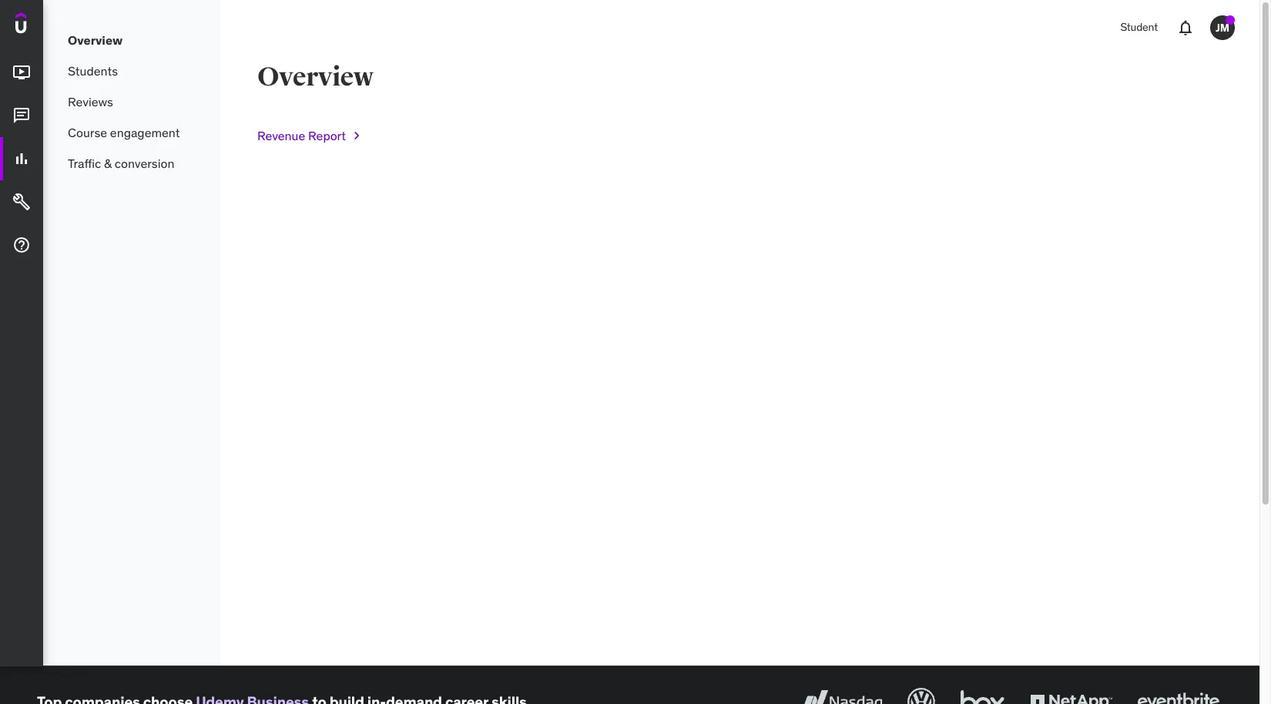 Task type: describe. For each thing, give the bounding box(es) containing it.
course engagement link
[[43, 117, 220, 148]]

overview link
[[43, 25, 220, 55]]

eventbrite image
[[1135, 685, 1223, 704]]

jm link
[[1205, 9, 1242, 46]]

you have alerts image
[[1226, 15, 1236, 25]]

student
[[1121, 20, 1158, 34]]

udemy image
[[15, 12, 86, 39]]

medium image
[[12, 150, 31, 168]]

box image
[[957, 685, 1009, 704]]

netapp image
[[1027, 685, 1116, 704]]

traffic
[[68, 156, 101, 171]]

course
[[68, 125, 107, 140]]

traffic & conversion
[[68, 156, 175, 171]]

revenue report
[[257, 128, 346, 143]]

students
[[68, 63, 118, 78]]

jm
[[1216, 20, 1230, 34]]

conversion
[[115, 156, 175, 171]]

&
[[104, 156, 112, 171]]

reviews link
[[43, 86, 220, 117]]



Task type: locate. For each thing, give the bounding box(es) containing it.
reviews
[[68, 94, 113, 109]]

overview inside overview link
[[68, 32, 123, 48]]

notifications image
[[1177, 18, 1195, 37]]

4 medium image from the top
[[12, 236, 31, 254]]

2 medium image from the top
[[12, 106, 31, 125]]

3 medium image from the top
[[12, 193, 31, 211]]

0 vertical spatial overview
[[68, 32, 123, 48]]

overview up "revenue report" 'link'
[[257, 61, 374, 93]]

report
[[308, 128, 346, 143]]

0 horizontal spatial overview
[[68, 32, 123, 48]]

students link
[[43, 55, 220, 86]]

overview up students
[[68, 32, 123, 48]]

revenue
[[257, 128, 305, 143]]

1 horizontal spatial overview
[[257, 61, 374, 93]]

student link
[[1112, 9, 1168, 46]]

traffic & conversion link
[[43, 148, 220, 179]]

1 medium image from the top
[[12, 63, 31, 82]]

medium image
[[12, 63, 31, 82], [12, 106, 31, 125], [12, 193, 31, 211], [12, 236, 31, 254]]

overview
[[68, 32, 123, 48], [257, 61, 374, 93]]

small image
[[349, 128, 365, 143]]

revenue report link
[[257, 117, 365, 154]]

1 vertical spatial overview
[[257, 61, 374, 93]]

course engagement
[[68, 125, 180, 140]]

volkswagen image
[[905, 685, 939, 704]]

engagement
[[110, 125, 180, 140]]

nasdaq image
[[798, 685, 886, 704]]



Task type: vqa. For each thing, say whether or not it's contained in the screenshot.
the Nasdaq image
yes



